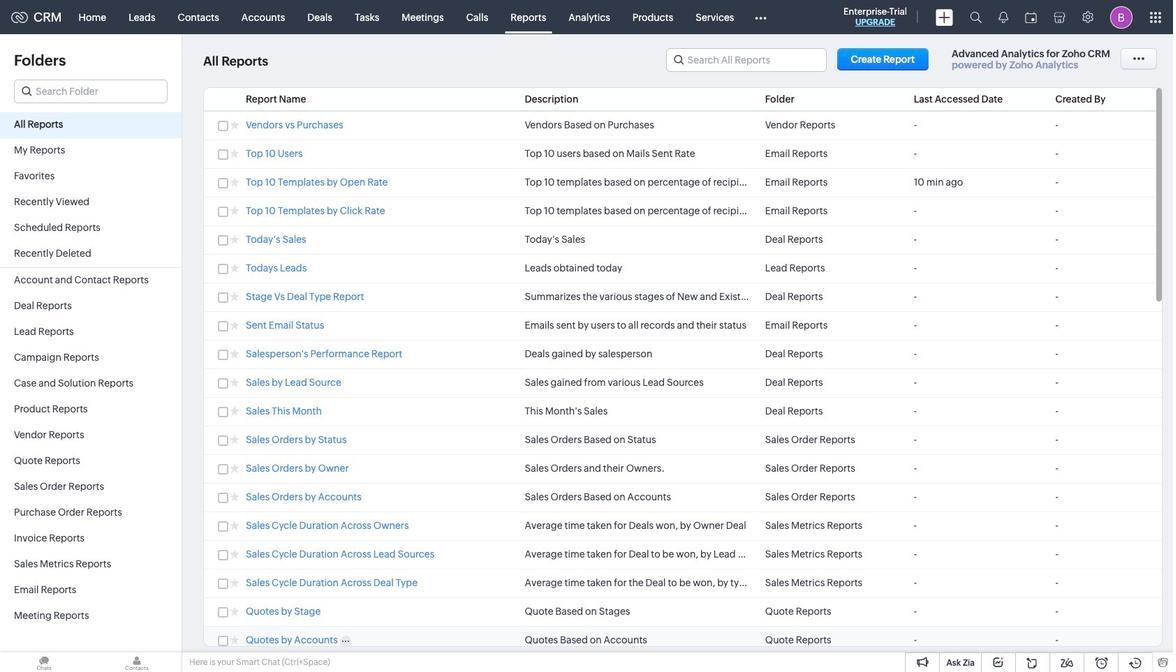 Task type: describe. For each thing, give the bounding box(es) containing it.
profile element
[[1102, 0, 1141, 34]]

create menu image
[[936, 9, 953, 25]]

logo image
[[11, 12, 28, 23]]

contacts image
[[93, 653, 181, 673]]

calendar image
[[1025, 12, 1037, 23]]

create menu element
[[927, 0, 962, 34]]

signals image
[[999, 11, 1008, 23]]

signals element
[[990, 0, 1017, 34]]

chats image
[[0, 653, 88, 673]]



Task type: locate. For each thing, give the bounding box(es) containing it.
search image
[[970, 11, 982, 23]]

profile image
[[1110, 6, 1133, 28]]

Search All Reports text field
[[667, 49, 826, 71]]

search element
[[962, 0, 990, 34]]

Other Modules field
[[746, 6, 776, 28]]

Search Folder text field
[[15, 80, 167, 103]]



Task type: vqa. For each thing, say whether or not it's contained in the screenshot.
second Save from the left
no



